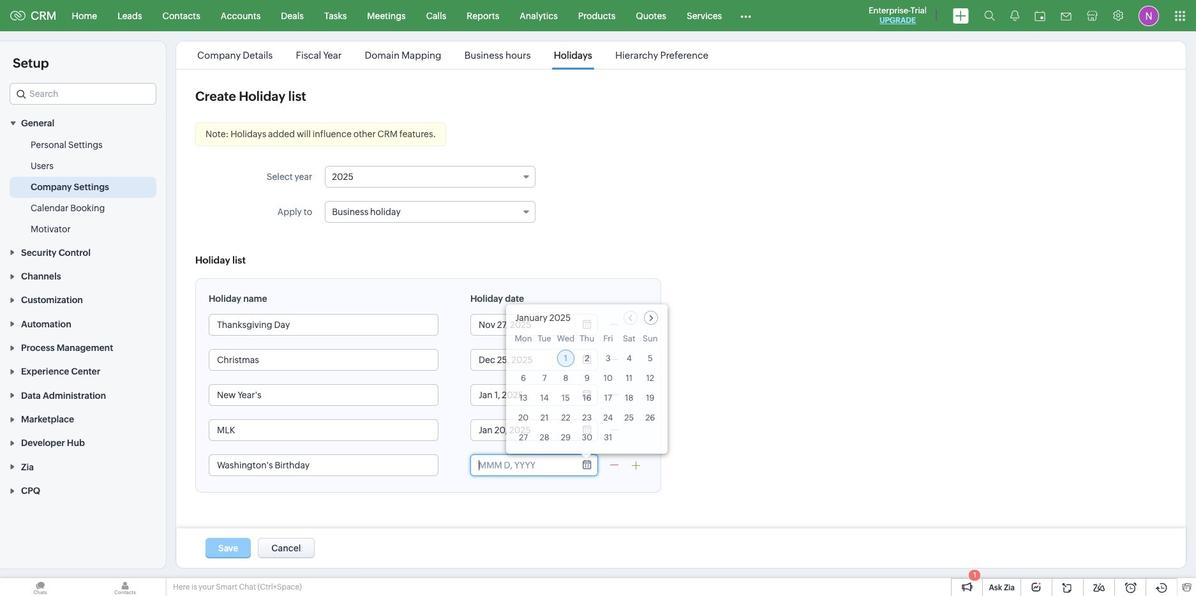 Task type: describe. For each thing, give the bounding box(es) containing it.
1 holiday name text field from the top
[[209, 315, 438, 335]]

2 holiday name text field from the top
[[209, 385, 438, 405]]

friday column header
[[600, 334, 617, 347]]

thursday column header
[[579, 334, 596, 347]]

Other Modules field
[[732, 5, 760, 26]]

3 holiday name text field from the top
[[209, 420, 438, 441]]

2 holiday name text field from the top
[[209, 455, 438, 476]]

signals element
[[1003, 0, 1027, 31]]

profile image
[[1139, 5, 1159, 26]]

calendar image
[[1035, 11, 1046, 21]]

6 row from the top
[[515, 429, 659, 446]]

mmm d, yyyy text field for 1st holiday name text field from the bottom
[[471, 420, 573, 441]]

search image
[[985, 10, 995, 21]]

mails image
[[1061, 12, 1072, 20]]

chats image
[[0, 578, 80, 596]]

Search text field
[[10, 84, 156, 104]]

1 row from the top
[[515, 334, 659, 347]]

contacts image
[[85, 578, 165, 596]]

1 holiday name text field from the top
[[209, 350, 438, 370]]

5 row from the top
[[515, 409, 659, 427]]

wednesday column header
[[557, 334, 575, 347]]

2 row from the top
[[515, 350, 659, 367]]

create menu element
[[946, 0, 977, 31]]

profile element
[[1131, 0, 1167, 31]]

search element
[[977, 0, 1003, 31]]



Task type: locate. For each thing, give the bounding box(es) containing it.
3 row from the top
[[515, 370, 659, 387]]

grid
[[506, 331, 668, 454]]

Holiday name text field
[[209, 315, 438, 335], [209, 385, 438, 405], [209, 420, 438, 441]]

MMM d, yyyy text field
[[471, 315, 573, 335], [471, 420, 573, 441], [471, 455, 573, 476]]

2 mmm d, yyyy text field from the top
[[471, 385, 573, 405]]

1 vertical spatial mmm d, yyyy text field
[[471, 420, 573, 441]]

mmm d, yyyy text field for 1st holiday name text field from the top of the page
[[471, 315, 573, 335]]

tuesday column header
[[536, 334, 553, 347]]

create menu image
[[953, 8, 969, 23]]

0 vertical spatial mmm d, yyyy text field
[[471, 350, 573, 370]]

4 row from the top
[[515, 389, 659, 407]]

row
[[515, 334, 659, 347], [515, 350, 659, 367], [515, 370, 659, 387], [515, 389, 659, 407], [515, 409, 659, 427], [515, 429, 659, 446]]

mmm d, yyyy text field for 1st holiday name text box from the bottom of the page
[[471, 455, 573, 476]]

region
[[0, 135, 166, 240]]

Holiday name text field
[[209, 350, 438, 370], [209, 455, 438, 476]]

signals image
[[1011, 10, 1020, 21]]

list
[[186, 42, 720, 69]]

saturday column header
[[621, 334, 638, 347]]

mails element
[[1054, 1, 1080, 30]]

sunday column header
[[642, 334, 659, 347]]

1 mmm d, yyyy text field from the top
[[471, 315, 573, 335]]

2 vertical spatial mmm d, yyyy text field
[[471, 455, 573, 476]]

0 vertical spatial mmm d, yyyy text field
[[471, 315, 573, 335]]

3 mmm d, yyyy text field from the top
[[471, 455, 573, 476]]

0 vertical spatial holiday name text field
[[209, 315, 438, 335]]

monday column header
[[515, 334, 532, 347]]

cell
[[515, 350, 532, 367], [536, 350, 553, 367], [621, 429, 638, 446], [642, 429, 659, 446]]

MMM d, yyyy text field
[[471, 350, 573, 370], [471, 385, 573, 405]]

none field the "search"
[[10, 83, 156, 105]]

None field
[[10, 83, 156, 105], [325, 166, 536, 188], [325, 201, 536, 223], [325, 166, 536, 188], [325, 201, 536, 223]]

1 vertical spatial mmm d, yyyy text field
[[471, 385, 573, 405]]

2 mmm d, yyyy text field from the top
[[471, 420, 573, 441]]

0 vertical spatial holiday name text field
[[209, 350, 438, 370]]

2 vertical spatial holiday name text field
[[209, 420, 438, 441]]

1 vertical spatial holiday name text field
[[209, 385, 438, 405]]

1 mmm d, yyyy text field from the top
[[471, 350, 573, 370]]

1 vertical spatial holiday name text field
[[209, 455, 438, 476]]



Task type: vqa. For each thing, say whether or not it's contained in the screenshot.
Mails icon
yes



